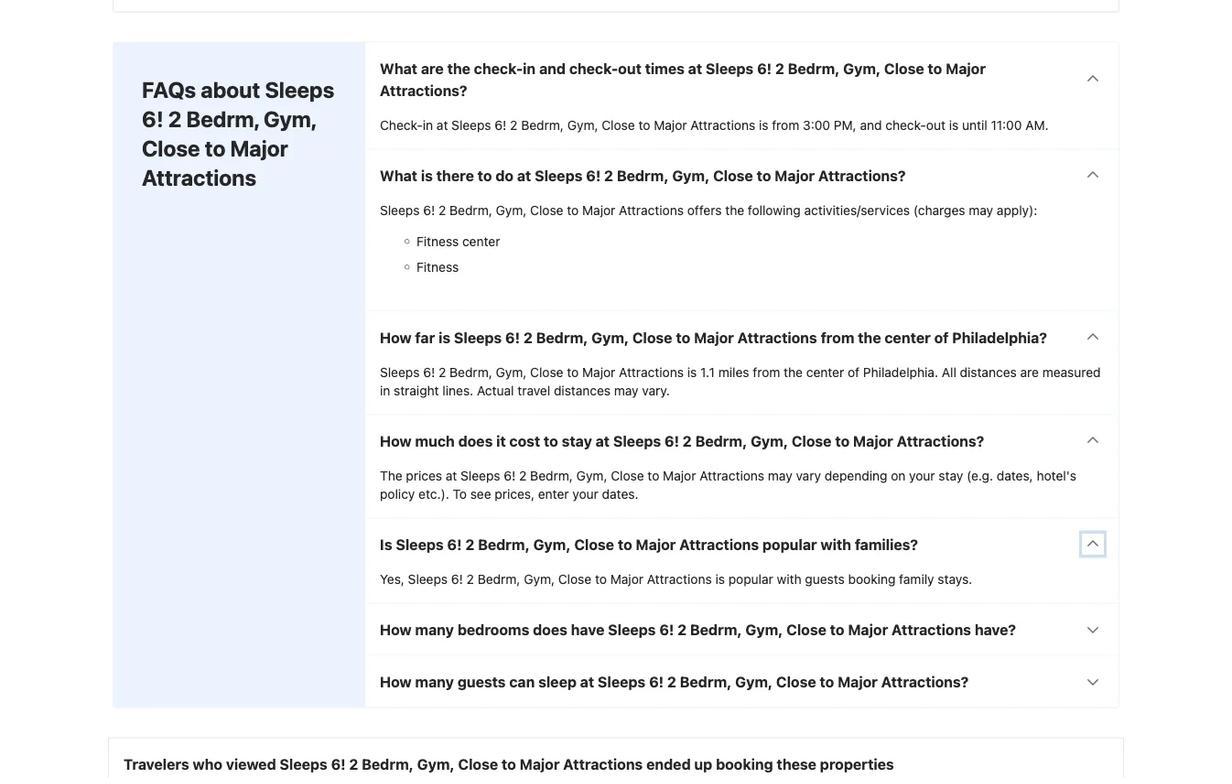 Task type: describe. For each thing, give the bounding box(es) containing it.
the prices at sleeps 6! 2 bedrm, gym, close to major attractions may vary depending on your stay (e.g. dates, hotel's policy etc.). to see prices, enter your dates.
[[380, 468, 1077, 501]]

fitness center
[[417, 233, 500, 249]]

gym, inside "sleeps 6! 2 bedrm, gym, close to major attractions is 1.1 miles from the center of philadelphia. all distances are measured in straight lines. actual travel distances may vary."
[[496, 364, 527, 380]]

far
[[415, 329, 435, 346]]

how many bedrooms does have sleeps 6! 2 bedrm, gym, close to major attractions have?
[[380, 621, 1017, 638]]

stay inside dropdown button
[[562, 432, 592, 450]]

1 vertical spatial and
[[860, 117, 882, 132]]

bedrm, inside what are the check-in and check-out times at sleeps 6! 2 bedrm, gym, close to major attractions?
[[788, 59, 840, 77]]

2 horizontal spatial check-
[[886, 117, 927, 132]]

of for philadelphia?
[[935, 329, 949, 346]]

is left until
[[949, 117, 959, 132]]

fitness for fitness
[[417, 259, 459, 274]]

lines.
[[443, 383, 474, 398]]

0 horizontal spatial does
[[458, 432, 493, 450]]

attractions inside "sleeps 6! 2 bedrm, gym, close to major attractions is 1.1 miles from the center of philadelphia. all distances are measured in straight lines. actual travel distances may vary."
[[619, 364, 684, 380]]

etc.).
[[419, 486, 449, 501]]

to inside the prices at sleeps 6! 2 bedrm, gym, close to major attractions may vary depending on your stay (e.g. dates, hotel's policy etc.). to see prices, enter your dates.
[[648, 468, 660, 483]]

gym, inside faqs about sleeps 6! 2 bedrm, gym, close to major attractions
[[264, 106, 316, 131]]

2 inside what are the check-in and check-out times at sleeps 6! 2 bedrm, gym, close to major attractions?
[[776, 59, 785, 77]]

1 horizontal spatial check-
[[569, 59, 618, 77]]

how much does it cost to stay at sleeps 6! 2 bedrm, gym, close to major attractions? button
[[365, 415, 1119, 467]]

center for sleeps 6! 2 bedrm, gym, close to major attractions is 1.1 miles from the center of philadelphia. all distances are measured in straight lines. actual travel distances may vary.
[[807, 364, 845, 380]]

0 horizontal spatial your
[[573, 486, 599, 501]]

is down what are the check-in and check-out times at sleeps 6! 2 bedrm, gym, close to major attractions? dropdown button
[[759, 117, 769, 132]]

major inside "sleeps 6! 2 bedrm, gym, close to major attractions is 1.1 miles from the center of philadelphia. all distances are measured in straight lines. actual travel distances may vary."
[[582, 364, 616, 380]]

until
[[962, 117, 988, 132]]

miles
[[719, 364, 750, 380]]

6! right viewed
[[331, 755, 346, 773]]

what is there to do at sleeps 6! 2 bedrm, gym, close to major attractions?
[[380, 167, 906, 184]]

close inside faqs about sleeps 6! 2 bedrm, gym, close to major attractions
[[142, 135, 200, 161]]

at inside dropdown button
[[517, 167, 531, 184]]

gym, inside how many guests can sleep at sleeps 6! 2 bedrm, gym, close to major attractions? dropdown button
[[736, 673, 773, 690]]

what is there to do at sleeps 6! 2 bedrm, gym, close to major attractions? button
[[365, 150, 1119, 201]]

dates,
[[997, 468, 1034, 483]]

philadelphia.
[[863, 364, 939, 380]]

sleeps right viewed
[[280, 755, 328, 773]]

0 vertical spatial your
[[909, 468, 936, 483]]

prices,
[[495, 486, 535, 501]]

at inside what are the check-in and check-out times at sleeps 6! 2 bedrm, gym, close to major attractions?
[[688, 59, 703, 77]]

bedrm, inside "sleeps 6! 2 bedrm, gym, close to major attractions is 1.1 miles from the center of philadelphia. all distances are measured in straight lines. actual travel distances may vary."
[[450, 364, 492, 380]]

popular inside 'dropdown button'
[[763, 536, 817, 553]]

6! inside what are the check-in and check-out times at sleeps 6! 2 bedrm, gym, close to major attractions?
[[757, 59, 772, 77]]

how far is sleeps 6! 2 bedrm, gym, close to major attractions from the center of philadelphia?
[[380, 329, 1048, 346]]

attractions inside 'dropdown button'
[[680, 536, 759, 553]]

actual
[[477, 383, 514, 398]]

at up dates.
[[596, 432, 610, 450]]

travel
[[518, 383, 551, 398]]

2 inside 'dropdown button'
[[465, 536, 475, 553]]

6! inside what is there to do at sleeps 6! 2 bedrm, gym, close to major attractions? dropdown button
[[586, 167, 601, 184]]

sleeps inside how many guests can sleep at sleeps 6! 2 bedrm, gym, close to major attractions? dropdown button
[[598, 673, 646, 690]]

straight
[[394, 383, 439, 398]]

close inside "sleeps 6! 2 bedrm, gym, close to major attractions is 1.1 miles from the center of philadelphia. all distances are measured in straight lines. actual travel distances may vary."
[[530, 364, 564, 380]]

are inside "sleeps 6! 2 bedrm, gym, close to major attractions is 1.1 miles from the center of philadelphia. all distances are measured in straight lines. actual travel distances may vary."
[[1021, 364, 1039, 380]]

bedrooms
[[458, 621, 530, 638]]

booking for these
[[716, 755, 774, 773]]

close inside the prices at sleeps 6! 2 bedrm, gym, close to major attractions may vary depending on your stay (e.g. dates, hotel's policy etc.). to see prices, enter your dates.
[[611, 468, 644, 483]]

center for how far is sleeps 6! 2 bedrm, gym, close to major attractions from the center of philadelphia?
[[885, 329, 931, 346]]

6! inside how many guests can sleep at sleeps 6! 2 bedrm, gym, close to major attractions? dropdown button
[[649, 673, 664, 690]]

sleeps inside what is there to do at sleeps 6! 2 bedrm, gym, close to major attractions? dropdown button
[[535, 167, 583, 184]]

dates.
[[602, 486, 639, 501]]

bedrm, inside dropdown button
[[617, 167, 669, 184]]

what are the check-in and check-out times at sleeps 6! 2 bedrm, gym, close to major attractions? button
[[365, 43, 1119, 116]]

it
[[496, 432, 506, 450]]

activities/services
[[804, 202, 910, 217]]

philadelphia?
[[953, 329, 1048, 346]]

offers
[[688, 202, 722, 217]]

0 vertical spatial distances
[[960, 364, 1017, 380]]

sleep
[[539, 673, 577, 690]]

at right 'check-'
[[437, 117, 448, 132]]

much
[[415, 432, 455, 450]]

sleeps 6! 2 bedrm, gym, close to major attractions offers the following activities/services (charges may apply):
[[380, 202, 1038, 217]]

how much does it cost to stay at sleeps 6! 2 bedrm, gym, close to major attractions?
[[380, 432, 985, 450]]

6! inside how much does it cost to stay at sleeps 6! 2 bedrm, gym, close to major attractions? dropdown button
[[665, 432, 679, 450]]

1 vertical spatial popular
[[729, 571, 774, 587]]

gym, inside how much does it cost to stay at sleeps 6! 2 bedrm, gym, close to major attractions? dropdown button
[[751, 432, 789, 450]]

1 horizontal spatial out
[[927, 117, 946, 132]]

bedrm, inside 'dropdown button'
[[478, 536, 530, 553]]

how for how many bedrooms does have sleeps 6! 2 bedrm, gym, close to major attractions have?
[[380, 621, 412, 638]]

how for how much does it cost to stay at sleeps 6! 2 bedrm, gym, close to major attractions?
[[380, 432, 412, 450]]

attractions? inside what are the check-in and check-out times at sleeps 6! 2 bedrm, gym, close to major attractions?
[[380, 81, 468, 99]]

ended
[[647, 755, 691, 773]]

many for guests
[[415, 673, 454, 690]]

apply):
[[997, 202, 1038, 217]]

following
[[748, 202, 801, 217]]

guests inside dropdown button
[[458, 673, 506, 690]]

(charges
[[914, 202, 966, 217]]

check-
[[380, 117, 423, 132]]

is sleeps 6! 2 bedrm, gym, close to major attractions popular with families? button
[[365, 519, 1119, 570]]

gym, inside how far is sleeps 6! 2 bedrm, gym, close to major attractions from the center of philadelphia? dropdown button
[[592, 329, 629, 346]]

6! inside is sleeps 6! 2 bedrm, gym, close to major attractions popular with families? 'dropdown button'
[[447, 536, 462, 553]]

major inside 'dropdown button'
[[636, 536, 676, 553]]

major inside faqs about sleeps 6! 2 bedrm, gym, close to major attractions
[[230, 135, 288, 161]]

yes, sleeps 6! 2 bedrm, gym, close to major attractions is popular with guests booking family stays.
[[380, 571, 973, 587]]

out inside what are the check-in and check-out times at sleeps 6! 2 bedrm, gym, close to major attractions?
[[618, 59, 642, 77]]

accordion control element
[[364, 42, 1120, 708]]

1.1
[[701, 364, 715, 380]]

enter
[[538, 486, 569, 501]]

(e.g.
[[967, 468, 994, 483]]

0 vertical spatial guests
[[805, 571, 845, 587]]

hotel's
[[1037, 468, 1077, 483]]

the inside "sleeps 6! 2 bedrm, gym, close to major attractions is 1.1 miles from the center of philadelphia. all distances are measured in straight lines. actual travel distances may vary."
[[784, 364, 803, 380]]

what are the check-in and check-out times at sleeps 6! 2 bedrm, gym, close to major attractions?
[[380, 59, 986, 99]]

11:00 am.
[[991, 117, 1049, 132]]

with inside 'dropdown button'
[[821, 536, 852, 553]]

is inside dropdown button
[[421, 167, 433, 184]]

close inside what are the check-in and check-out times at sleeps 6! 2 bedrm, gym, close to major attractions?
[[885, 59, 925, 77]]

how for how many guests can sleep at sleeps 6! 2 bedrm, gym, close to major attractions?
[[380, 673, 412, 690]]

how for how far is sleeps 6! 2 bedrm, gym, close to major attractions from the center of philadelphia?
[[380, 329, 412, 346]]

about
[[201, 76, 260, 102]]

in inside "sleeps 6! 2 bedrm, gym, close to major attractions is 1.1 miles from the center of philadelphia. all distances are measured in straight lines. actual travel distances may vary."
[[380, 383, 390, 398]]

6! inside the how many bedrooms does have sleeps 6! 2 bedrm, gym, close to major attractions have? dropdown button
[[660, 621, 674, 638]]

how many guests can sleep at sleeps 6! 2 bedrm, gym, close to major attractions? button
[[365, 656, 1119, 707]]

2 inside dropdown button
[[604, 167, 614, 184]]

do
[[496, 167, 514, 184]]

check-in at sleeps 6! 2 bedrm, gym, close to major attractions is from 3:00 pm, and check-out is until 11:00 am.
[[380, 117, 1049, 132]]

to
[[453, 486, 467, 501]]



Task type: locate. For each thing, give the bounding box(es) containing it.
6! up check-in at sleeps 6! 2 bedrm, gym, close to major attractions is from 3:00 pm, and check-out is until 11:00 am.
[[757, 59, 772, 77]]

1 vertical spatial out
[[927, 117, 946, 132]]

the
[[380, 468, 403, 483]]

sleeps up fitness center
[[380, 202, 420, 217]]

is sleeps 6! 2 bedrm, gym, close to major attractions popular with families?
[[380, 536, 919, 553]]

0 horizontal spatial booking
[[716, 755, 774, 773]]

0 vertical spatial and
[[539, 59, 566, 77]]

stay left (e.g. on the right of the page
[[939, 468, 964, 483]]

2 horizontal spatial center
[[885, 329, 931, 346]]

sleeps right far at the top left of page
[[454, 329, 502, 346]]

6! down yes, sleeps 6! 2 bedrm, gym, close to major attractions is popular with guests booking family stays.
[[660, 621, 674, 638]]

center up philadelphia.
[[885, 329, 931, 346]]

1 vertical spatial with
[[777, 571, 802, 587]]

1 horizontal spatial stay
[[939, 468, 964, 483]]

attractions inside the prices at sleeps 6! 2 bedrm, gym, close to major attractions may vary depending on your stay (e.g. dates, hotel's policy etc.). to see prices, enter your dates.
[[700, 468, 765, 483]]

and inside what are the check-in and check-out times at sleeps 6! 2 bedrm, gym, close to major attractions?
[[539, 59, 566, 77]]

to inside "sleeps 6! 2 bedrm, gym, close to major attractions is 1.1 miles from the center of philadelphia. all distances are measured in straight lines. actual travel distances may vary."
[[567, 364, 579, 380]]

popular
[[763, 536, 817, 553], [729, 571, 774, 587]]

all
[[942, 364, 957, 380]]

0 vertical spatial are
[[421, 59, 444, 77]]

sleeps up the straight
[[380, 364, 420, 380]]

center down do
[[462, 233, 500, 249]]

major inside what are the check-in and check-out times at sleeps 6! 2 bedrm, gym, close to major attractions?
[[946, 59, 986, 77]]

many left can at bottom left
[[415, 673, 454, 690]]

1 horizontal spatial does
[[533, 621, 568, 638]]

on
[[891, 468, 906, 483]]

attractions
[[691, 117, 756, 132], [142, 164, 256, 190], [619, 202, 684, 217], [738, 329, 818, 346], [619, 364, 684, 380], [700, 468, 765, 483], [680, 536, 759, 553], [647, 571, 712, 587], [892, 621, 972, 638], [563, 755, 643, 773]]

have?
[[975, 621, 1017, 638]]

what
[[380, 59, 418, 77], [380, 167, 418, 184]]

gym, inside the how many bedrooms does have sleeps 6! 2 bedrm, gym, close to major attractions have? dropdown button
[[746, 621, 783, 638]]

from inside "sleeps 6! 2 bedrm, gym, close to major attractions is 1.1 miles from the center of philadelphia. all distances are measured in straight lines. actual travel distances may vary."
[[753, 364, 781, 380]]

attractions? inside how many guests can sleep at sleeps 6! 2 bedrm, gym, close to major attractions? dropdown button
[[882, 673, 969, 690]]

1 vertical spatial your
[[573, 486, 599, 501]]

sleeps right have
[[608, 621, 656, 638]]

at right sleep
[[580, 673, 594, 690]]

1 horizontal spatial center
[[807, 364, 845, 380]]

1 horizontal spatial guests
[[805, 571, 845, 587]]

travelers who viewed sleeps 6! 2 bedrm, gym, close to major attractions ended up booking these properties
[[124, 755, 894, 773]]

1 fitness from the top
[[417, 233, 459, 249]]

1 horizontal spatial are
[[1021, 364, 1039, 380]]

in inside what are the check-in and check-out times at sleeps 6! 2 bedrm, gym, close to major attractions?
[[523, 59, 536, 77]]

is right far at the top left of page
[[439, 329, 451, 346]]

from inside how far is sleeps 6! 2 bedrm, gym, close to major attractions from the center of philadelphia? dropdown button
[[821, 329, 855, 346]]

2 many from the top
[[415, 673, 454, 690]]

sleeps right is
[[396, 536, 444, 553]]

2 vertical spatial in
[[380, 383, 390, 398]]

of up all
[[935, 329, 949, 346]]

out left until
[[927, 117, 946, 132]]

1 vertical spatial in
[[423, 117, 433, 132]]

of left philadelphia.
[[848, 364, 860, 380]]

to inside 'dropdown button'
[[618, 536, 632, 553]]

6! inside the prices at sleeps 6! 2 bedrm, gym, close to major attractions may vary depending on your stay (e.g. dates, hotel's policy etc.). to see prices, enter your dates.
[[504, 468, 516, 483]]

0 vertical spatial in
[[523, 59, 536, 77]]

0 vertical spatial many
[[415, 621, 454, 638]]

booking right up
[[716, 755, 774, 773]]

0 vertical spatial stay
[[562, 432, 592, 450]]

does
[[458, 432, 493, 450], [533, 621, 568, 638]]

0 horizontal spatial in
[[380, 383, 390, 398]]

sleeps inside how far is sleeps 6! 2 bedrm, gym, close to major attractions from the center of philadelphia? dropdown button
[[454, 329, 502, 346]]

0 vertical spatial may
[[969, 202, 994, 217]]

1 horizontal spatial your
[[909, 468, 936, 483]]

2 horizontal spatial may
[[969, 202, 994, 217]]

your right on
[[909, 468, 936, 483]]

center left philadelphia.
[[807, 364, 845, 380]]

may inside the prices at sleeps 6! 2 bedrm, gym, close to major attractions may vary depending on your stay (e.g. dates, hotel's policy etc.). to see prices, enter your dates.
[[768, 468, 793, 483]]

sleeps inside how much does it cost to stay at sleeps 6! 2 bedrm, gym, close to major attractions? dropdown button
[[613, 432, 661, 450]]

sleeps inside "sleeps 6! 2 bedrm, gym, close to major attractions is 1.1 miles from the center of philadelphia. all distances are measured in straight lines. actual travel distances may vary."
[[380, 364, 420, 380]]

0 horizontal spatial may
[[614, 383, 639, 398]]

guests left can at bottom left
[[458, 673, 506, 690]]

sleeps up check-in at sleeps 6! 2 bedrm, gym, close to major attractions is from 3:00 pm, and check-out is until 11:00 am.
[[706, 59, 754, 77]]

major inside the prices at sleeps 6! 2 bedrm, gym, close to major attractions may vary depending on your stay (e.g. dates, hotel's policy etc.). to see prices, enter your dates.
[[663, 468, 696, 483]]

sleeps down have
[[598, 673, 646, 690]]

are inside what are the check-in and check-out times at sleeps 6! 2 bedrm, gym, close to major attractions?
[[421, 59, 444, 77]]

are left measured
[[1021, 364, 1039, 380]]

6! up do
[[495, 117, 507, 132]]

properties
[[820, 755, 894, 773]]

6! up the straight
[[423, 364, 435, 380]]

2 inside the prices at sleeps 6! 2 bedrm, gym, close to major attractions may vary depending on your stay (e.g. dates, hotel's policy etc.). to see prices, enter your dates.
[[519, 468, 527, 483]]

1 vertical spatial from
[[821, 329, 855, 346]]

bedrm,
[[788, 59, 840, 77], [186, 106, 259, 131], [521, 117, 564, 132], [617, 167, 669, 184], [450, 202, 492, 217], [536, 329, 588, 346], [450, 364, 492, 380], [696, 432, 748, 450], [530, 468, 573, 483], [478, 536, 530, 553], [478, 571, 521, 587], [690, 621, 742, 638], [680, 673, 732, 690], [362, 755, 414, 773]]

measured
[[1043, 364, 1101, 380]]

how far is sleeps 6! 2 bedrm, gym, close to major attractions from the center of philadelphia? button
[[365, 312, 1119, 363]]

may inside "sleeps 6! 2 bedrm, gym, close to major attractions is 1.1 miles from the center of philadelphia. all distances are measured in straight lines. actual travel distances may vary."
[[614, 383, 639, 398]]

1 horizontal spatial with
[[821, 536, 852, 553]]

viewed
[[226, 755, 276, 773]]

1 vertical spatial does
[[533, 621, 568, 638]]

family
[[899, 571, 935, 587]]

2 vertical spatial center
[[807, 364, 845, 380]]

what up 'check-'
[[380, 59, 418, 77]]

1 vertical spatial what
[[380, 167, 418, 184]]

6! up 'actual'
[[506, 329, 520, 346]]

0 horizontal spatial center
[[462, 233, 500, 249]]

6! up prices,
[[504, 468, 516, 483]]

gym,
[[844, 59, 881, 77], [264, 106, 316, 131], [568, 117, 598, 132], [673, 167, 710, 184], [496, 202, 527, 217], [592, 329, 629, 346], [496, 364, 527, 380], [751, 432, 789, 450], [577, 468, 608, 483], [534, 536, 571, 553], [524, 571, 555, 587], [746, 621, 783, 638], [736, 673, 773, 690], [417, 755, 455, 773]]

2 what from the top
[[380, 167, 418, 184]]

bedrm, inside faqs about sleeps 6! 2 bedrm, gym, close to major attractions
[[186, 106, 259, 131]]

booking inside accordion control element
[[848, 571, 896, 587]]

fitness down there
[[417, 233, 459, 249]]

distances right travel
[[554, 383, 611, 398]]

these
[[777, 755, 817, 773]]

center inside dropdown button
[[885, 329, 931, 346]]

stay right 'cost'
[[562, 432, 592, 450]]

0 vertical spatial booking
[[848, 571, 896, 587]]

3 how from the top
[[380, 621, 412, 638]]

is inside "sleeps 6! 2 bedrm, gym, close to major attractions is 1.1 miles from the center of philadelphia. all distances are measured in straight lines. actual travel distances may vary."
[[688, 364, 697, 380]]

2
[[776, 59, 785, 77], [168, 106, 182, 131], [510, 117, 518, 132], [604, 167, 614, 184], [439, 202, 446, 217], [524, 329, 533, 346], [439, 364, 446, 380], [683, 432, 692, 450], [519, 468, 527, 483], [465, 536, 475, 553], [467, 571, 474, 587], [678, 621, 687, 638], [667, 673, 677, 690], [349, 755, 358, 773]]

1 vertical spatial booking
[[716, 755, 774, 773]]

popular down vary
[[763, 536, 817, 553]]

from for attractions
[[821, 329, 855, 346]]

0 vertical spatial center
[[462, 233, 500, 249]]

stays.
[[938, 571, 973, 587]]

distances down philadelphia?
[[960, 364, 1017, 380]]

6! up fitness center
[[423, 202, 435, 217]]

sleeps
[[706, 59, 754, 77], [265, 76, 335, 102], [452, 117, 491, 132], [535, 167, 583, 184], [380, 202, 420, 217], [454, 329, 502, 346], [380, 364, 420, 380], [613, 432, 661, 450], [461, 468, 501, 483], [396, 536, 444, 553], [408, 571, 448, 587], [608, 621, 656, 638], [598, 673, 646, 690], [280, 755, 328, 773]]

popular down is sleeps 6! 2 bedrm, gym, close to major attractions popular with families? 'dropdown button'
[[729, 571, 774, 587]]

1 horizontal spatial and
[[860, 117, 882, 132]]

0 horizontal spatial and
[[539, 59, 566, 77]]

major inside dropdown button
[[775, 167, 815, 184]]

1 vertical spatial fitness
[[417, 259, 459, 274]]

1 horizontal spatial of
[[935, 329, 949, 346]]

sleeps 6! 2 bedrm, gym, close to major attractions is 1.1 miles from the center of philadelphia. all distances are measured in straight lines. actual travel distances may vary.
[[380, 364, 1101, 398]]

gym, inside what is there to do at sleeps 6! 2 bedrm, gym, close to major attractions? dropdown button
[[673, 167, 710, 184]]

6! down faqs
[[142, 106, 164, 131]]

with left families?
[[821, 536, 852, 553]]

policy
[[380, 486, 415, 501]]

who
[[193, 755, 223, 773]]

0 vertical spatial does
[[458, 432, 493, 450]]

the inside what are the check-in and check-out times at sleeps 6! 2 bedrm, gym, close to major attractions?
[[447, 59, 471, 77]]

yes,
[[380, 571, 405, 587]]

2 horizontal spatial in
[[523, 59, 536, 77]]

vary.
[[642, 383, 670, 398]]

times
[[645, 59, 685, 77]]

faqs
[[142, 76, 196, 102]]

1 vertical spatial center
[[885, 329, 931, 346]]

the
[[447, 59, 471, 77], [726, 202, 745, 217], [858, 329, 882, 346], [784, 364, 803, 380]]

at up to at the left of page
[[446, 468, 457, 483]]

how many guests can sleep at sleeps 6! 2 bedrm, gym, close to major attractions?
[[380, 673, 969, 690]]

is
[[380, 536, 392, 553]]

1 vertical spatial many
[[415, 673, 454, 690]]

distances
[[960, 364, 1017, 380], [554, 383, 611, 398]]

1 how from the top
[[380, 329, 412, 346]]

may
[[969, 202, 994, 217], [614, 383, 639, 398], [768, 468, 793, 483]]

6! inside faqs about sleeps 6! 2 bedrm, gym, close to major attractions
[[142, 106, 164, 131]]

2 vertical spatial may
[[768, 468, 793, 483]]

from
[[772, 117, 800, 132], [821, 329, 855, 346], [753, 364, 781, 380]]

sleeps right "yes,"
[[408, 571, 448, 587]]

sleeps right about
[[265, 76, 335, 102]]

your
[[909, 468, 936, 483], [573, 486, 599, 501]]

of inside "sleeps 6! 2 bedrm, gym, close to major attractions is 1.1 miles from the center of philadelphia. all distances are measured in straight lines. actual travel distances may vary."
[[848, 364, 860, 380]]

at right times in the top of the page
[[688, 59, 703, 77]]

6! down how many bedrooms does have sleeps 6! 2 bedrm, gym, close to major attractions have?
[[649, 673, 664, 690]]

with down is sleeps 6! 2 bedrm, gym, close to major attractions popular with families? 'dropdown button'
[[777, 571, 802, 587]]

1 what from the top
[[380, 59, 418, 77]]

1 vertical spatial distances
[[554, 383, 611, 398]]

1 vertical spatial are
[[1021, 364, 1039, 380]]

at
[[688, 59, 703, 77], [437, 117, 448, 132], [517, 167, 531, 184], [596, 432, 610, 450], [446, 468, 457, 483], [580, 673, 594, 690]]

6! right do
[[586, 167, 601, 184]]

how many bedrooms does have sleeps 6! 2 bedrm, gym, close to major attractions have? button
[[365, 604, 1119, 655]]

many left bedrooms
[[415, 621, 454, 638]]

sleeps up there
[[452, 117, 491, 132]]

0 vertical spatial out
[[618, 59, 642, 77]]

0 horizontal spatial check-
[[474, 59, 523, 77]]

are
[[421, 59, 444, 77], [1021, 364, 1039, 380]]

does left have
[[533, 621, 568, 638]]

1 horizontal spatial distances
[[960, 364, 1017, 380]]

6! up bedrooms
[[451, 571, 463, 587]]

with
[[821, 536, 852, 553], [777, 571, 802, 587]]

fitness down fitness center
[[417, 259, 459, 274]]

6! inside how far is sleeps 6! 2 bedrm, gym, close to major attractions from the center of philadelphia? dropdown button
[[506, 329, 520, 346]]

0 vertical spatial what
[[380, 59, 418, 77]]

booking for family
[[848, 571, 896, 587]]

see
[[470, 486, 491, 501]]

is left 1.1
[[688, 364, 697, 380]]

check-
[[474, 59, 523, 77], [569, 59, 618, 77], [886, 117, 927, 132]]

what down 'check-'
[[380, 167, 418, 184]]

of
[[935, 329, 949, 346], [848, 364, 860, 380]]

major
[[946, 59, 986, 77], [654, 117, 687, 132], [230, 135, 288, 161], [775, 167, 815, 184], [582, 202, 616, 217], [694, 329, 734, 346], [582, 364, 616, 380], [853, 432, 894, 450], [663, 468, 696, 483], [636, 536, 676, 553], [611, 571, 644, 587], [848, 621, 888, 638], [838, 673, 878, 690], [520, 755, 560, 773]]

are up 'check-'
[[421, 59, 444, 77]]

0 horizontal spatial stay
[[562, 432, 592, 450]]

at inside the prices at sleeps 6! 2 bedrm, gym, close to major attractions may vary depending on your stay (e.g. dates, hotel's policy etc.). to see prices, enter your dates.
[[446, 468, 457, 483]]

1 vertical spatial of
[[848, 364, 860, 380]]

your right enter
[[573, 486, 599, 501]]

faqs about sleeps 6! 2 bedrm, gym, close to major attractions
[[142, 76, 335, 190]]

of inside how far is sleeps 6! 2 bedrm, gym, close to major attractions from the center of philadelphia? dropdown button
[[935, 329, 949, 346]]

booking
[[848, 571, 896, 587], [716, 755, 774, 773]]

1 many from the top
[[415, 621, 454, 638]]

may left vary
[[768, 468, 793, 483]]

at right do
[[517, 167, 531, 184]]

to
[[928, 59, 943, 77], [639, 117, 651, 132], [205, 135, 226, 161], [478, 167, 492, 184], [757, 167, 771, 184], [567, 202, 579, 217], [676, 329, 691, 346], [567, 364, 579, 380], [544, 432, 558, 450], [835, 432, 850, 450], [648, 468, 660, 483], [618, 536, 632, 553], [595, 571, 607, 587], [830, 621, 845, 638], [820, 673, 834, 690], [502, 755, 516, 773]]

1 vertical spatial may
[[614, 383, 639, 398]]

sleeps right do
[[535, 167, 583, 184]]

and
[[539, 59, 566, 77], [860, 117, 882, 132]]

to inside what are the check-in and check-out times at sleeps 6! 2 bedrm, gym, close to major attractions?
[[928, 59, 943, 77]]

sleeps inside the how many bedrooms does have sleeps 6! 2 bedrm, gym, close to major attractions have? dropdown button
[[608, 621, 656, 638]]

2 inside faqs about sleeps 6! 2 bedrm, gym, close to major attractions
[[168, 106, 182, 131]]

sleeps inside the prices at sleeps 6! 2 bedrm, gym, close to major attractions may vary depending on your stay (e.g. dates, hotel's policy etc.). to see prices, enter your dates.
[[461, 468, 501, 483]]

sleeps down vary.
[[613, 432, 661, 450]]

0 vertical spatial from
[[772, 117, 800, 132]]

in
[[523, 59, 536, 77], [423, 117, 433, 132], [380, 383, 390, 398]]

close
[[885, 59, 925, 77], [602, 117, 635, 132], [142, 135, 200, 161], [714, 167, 753, 184], [530, 202, 564, 217], [633, 329, 673, 346], [530, 364, 564, 380], [792, 432, 832, 450], [611, 468, 644, 483], [575, 536, 615, 553], [558, 571, 592, 587], [787, 621, 827, 638], [777, 673, 817, 690], [458, 755, 498, 773]]

6! inside "sleeps 6! 2 bedrm, gym, close to major attractions is 1.1 miles from the center of philadelphia. all distances are measured in straight lines. actual travel distances may vary."
[[423, 364, 435, 380]]

1 vertical spatial stay
[[939, 468, 964, 483]]

2 fitness from the top
[[417, 259, 459, 274]]

0 horizontal spatial with
[[777, 571, 802, 587]]

vary
[[796, 468, 821, 483]]

2 vertical spatial from
[[753, 364, 781, 380]]

booking down families?
[[848, 571, 896, 587]]

0 horizontal spatial guests
[[458, 673, 506, 690]]

sleeps inside what are the check-in and check-out times at sleeps 6! 2 bedrm, gym, close to major attractions?
[[706, 59, 754, 77]]

6! down vary.
[[665, 432, 679, 450]]

is
[[759, 117, 769, 132], [949, 117, 959, 132], [421, 167, 433, 184], [439, 329, 451, 346], [688, 364, 697, 380], [716, 571, 725, 587]]

what inside what are the check-in and check-out times at sleeps 6! 2 bedrm, gym, close to major attractions?
[[380, 59, 418, 77]]

sleeps inside faqs about sleeps 6! 2 bedrm, gym, close to major attractions
[[265, 76, 335, 102]]

from for miles
[[753, 364, 781, 380]]

how
[[380, 329, 412, 346], [380, 432, 412, 450], [380, 621, 412, 638], [380, 673, 412, 690]]

stay
[[562, 432, 592, 450], [939, 468, 964, 483]]

0 vertical spatial of
[[935, 329, 949, 346]]

out left times in the top of the page
[[618, 59, 642, 77]]

is down is sleeps 6! 2 bedrm, gym, close to major attractions popular with families? 'dropdown button'
[[716, 571, 725, 587]]

may left apply): in the top right of the page
[[969, 202, 994, 217]]

depending
[[825, 468, 888, 483]]

0 horizontal spatial are
[[421, 59, 444, 77]]

1 vertical spatial guests
[[458, 673, 506, 690]]

1 horizontal spatial in
[[423, 117, 433, 132]]

can
[[509, 673, 535, 690]]

fitness
[[417, 233, 459, 249], [417, 259, 459, 274]]

up
[[695, 755, 713, 773]]

sleeps up the see
[[461, 468, 501, 483]]

travelers
[[124, 755, 189, 773]]

0 vertical spatial popular
[[763, 536, 817, 553]]

0 horizontal spatial out
[[618, 59, 642, 77]]

gym, inside what are the check-in and check-out times at sleeps 6! 2 bedrm, gym, close to major attractions?
[[844, 59, 881, 77]]

is left there
[[421, 167, 433, 184]]

0 horizontal spatial of
[[848, 364, 860, 380]]

fitness for fitness center
[[417, 233, 459, 249]]

guests down is sleeps 6! 2 bedrm, gym, close to major attractions popular with families? 'dropdown button'
[[805, 571, 845, 587]]

prices
[[406, 468, 442, 483]]

may left vary.
[[614, 383, 639, 398]]

0 horizontal spatial distances
[[554, 383, 611, 398]]

there
[[437, 167, 474, 184]]

gym, inside the prices at sleeps 6! 2 bedrm, gym, close to major attractions may vary depending on your stay (e.g. dates, hotel's policy etc.). to see prices, enter your dates.
[[577, 468, 608, 483]]

of for philadelphia.
[[848, 364, 860, 380]]

what for what are the check-in and check-out times at sleeps 6! 2 bedrm, gym, close to major attractions?
[[380, 59, 418, 77]]

is inside dropdown button
[[439, 329, 451, 346]]

2 how from the top
[[380, 432, 412, 450]]

attractions? inside what is there to do at sleeps 6! 2 bedrm, gym, close to major attractions? dropdown button
[[819, 167, 906, 184]]

0 vertical spatial fitness
[[417, 233, 459, 249]]

to inside faqs about sleeps 6! 2 bedrm, gym, close to major attractions
[[205, 135, 226, 161]]

attractions inside faqs about sleeps 6! 2 bedrm, gym, close to major attractions
[[142, 164, 256, 190]]

1 horizontal spatial booking
[[848, 571, 896, 587]]

have
[[571, 621, 605, 638]]

center inside "sleeps 6! 2 bedrm, gym, close to major attractions is 1.1 miles from the center of philadelphia. all distances are measured in straight lines. actual travel distances may vary."
[[807, 364, 845, 380]]

6! down to at the left of page
[[447, 536, 462, 553]]

attractions?
[[380, 81, 468, 99], [819, 167, 906, 184], [897, 432, 985, 450], [882, 673, 969, 690]]

4 how from the top
[[380, 673, 412, 690]]

2 inside "sleeps 6! 2 bedrm, gym, close to major attractions is 1.1 miles from the center of philadelphia. all distances are measured in straight lines. actual travel distances may vary."
[[439, 364, 446, 380]]

many
[[415, 621, 454, 638], [415, 673, 454, 690]]

what for what is there to do at sleeps 6! 2 bedrm, gym, close to major attractions?
[[380, 167, 418, 184]]

center
[[462, 233, 500, 249], [885, 329, 931, 346], [807, 364, 845, 380]]

gym, inside is sleeps 6! 2 bedrm, gym, close to major attractions popular with families? 'dropdown button'
[[534, 536, 571, 553]]

3:00 pm,
[[803, 117, 857, 132]]

sleeps inside is sleeps 6! 2 bedrm, gym, close to major attractions popular with families? 'dropdown button'
[[396, 536, 444, 553]]

cost
[[510, 432, 540, 450]]

stay inside the prices at sleeps 6! 2 bedrm, gym, close to major attractions may vary depending on your stay (e.g. dates, hotel's policy etc.). to see prices, enter your dates.
[[939, 468, 964, 483]]

0 vertical spatial with
[[821, 536, 852, 553]]

1 horizontal spatial may
[[768, 468, 793, 483]]

does left it
[[458, 432, 493, 450]]

many for bedrooms
[[415, 621, 454, 638]]

bedrm, inside the prices at sleeps 6! 2 bedrm, gym, close to major attractions may vary depending on your stay (e.g. dates, hotel's policy etc.). to see prices, enter your dates.
[[530, 468, 573, 483]]

what inside what is there to do at sleeps 6! 2 bedrm, gym, close to major attractions? dropdown button
[[380, 167, 418, 184]]

close inside dropdown button
[[714, 167, 753, 184]]

close inside 'dropdown button'
[[575, 536, 615, 553]]

attractions? inside how much does it cost to stay at sleeps 6! 2 bedrm, gym, close to major attractions? dropdown button
[[897, 432, 985, 450]]

families?
[[855, 536, 919, 553]]



Task type: vqa. For each thing, say whether or not it's contained in the screenshot.
Match
no



